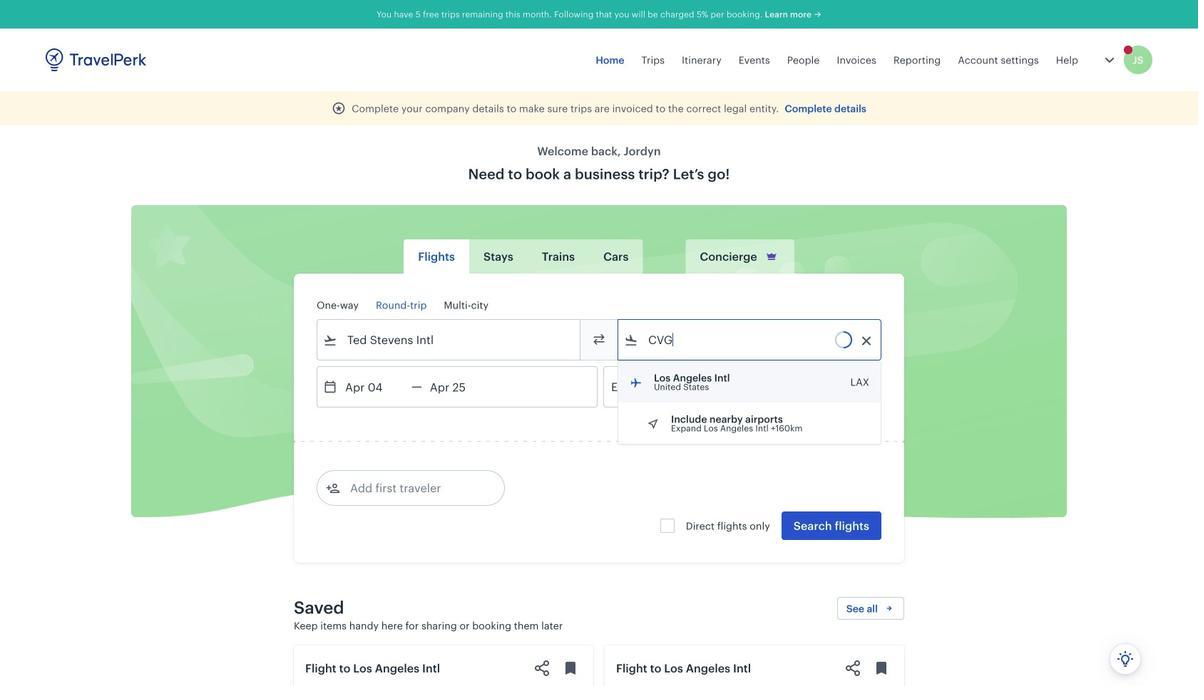 Task type: describe. For each thing, give the bounding box(es) containing it.
To search field
[[638, 329, 862, 352]]

Return text field
[[422, 367, 496, 407]]

From search field
[[337, 329, 561, 352]]

Depart text field
[[337, 367, 411, 407]]

Add first traveler search field
[[340, 477, 489, 500]]



